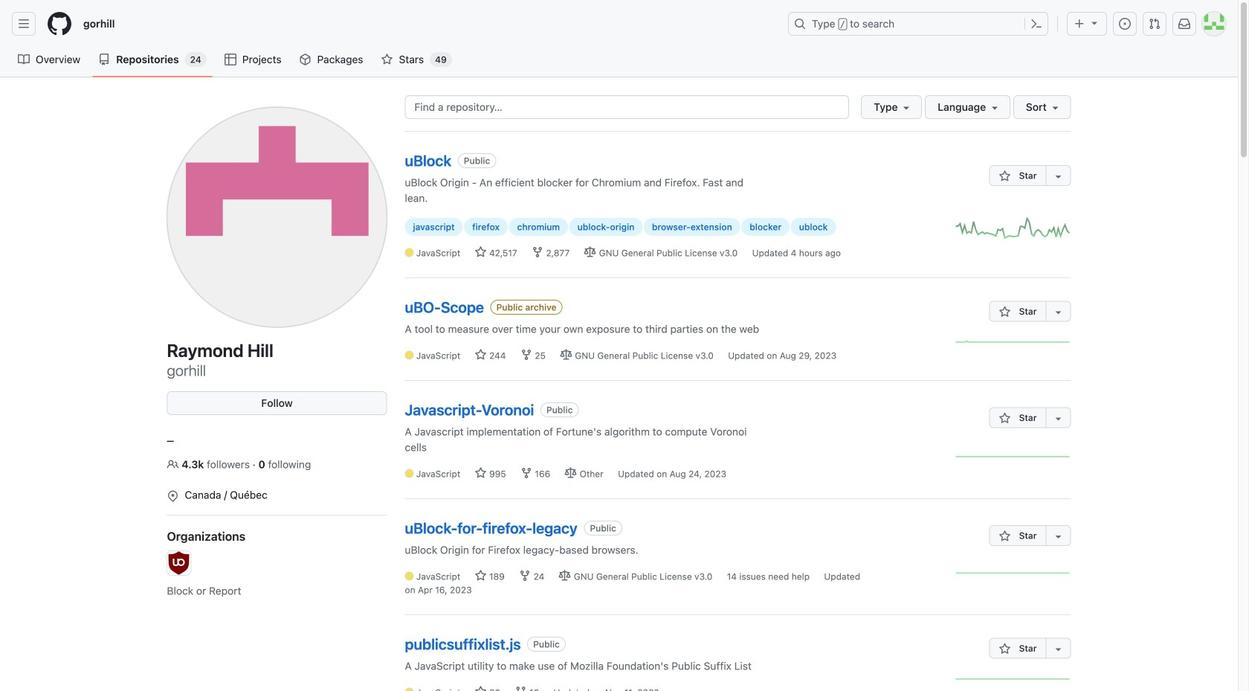 Task type: locate. For each thing, give the bounding box(es) containing it.
2 vertical spatial star image
[[475, 570, 487, 582]]

3 past year of activity image from the top
[[956, 445, 1072, 468]]

law image for 4th past year of activity element from the bottom of the page
[[560, 349, 572, 361]]

1 past year of activity element from the top
[[956, 217, 1072, 242]]

2 vertical spatial fork image
[[515, 686, 527, 691]]

3 past year of activity element from the top
[[956, 445, 1072, 470]]

add this repository to a list image for 5th past year of activity element
[[1053, 643, 1065, 655]]

past year of activity image
[[956, 217, 1072, 240], [956, 331, 1072, 353], [956, 445, 1072, 468], [956, 562, 1072, 584], [956, 668, 1072, 690]]

fork image
[[532, 246, 544, 258], [521, 467, 533, 479]]

book image
[[18, 54, 30, 65]]

plus image
[[1074, 18, 1086, 30]]

0 vertical spatial star image
[[381, 54, 393, 65]]

past year of activity image for 5th past year of activity element add this repository to a list image
[[956, 668, 1072, 690]]

0 vertical spatial law image
[[560, 349, 572, 361]]

4 add this repository to a list image from the top
[[1053, 643, 1065, 655]]

1 vertical spatial law image
[[559, 570, 571, 582]]

law image for third past year of activity element from the top of the page
[[565, 467, 577, 479]]

Follow gorhill submit
[[167, 391, 387, 415]]

0 vertical spatial fork image
[[532, 246, 544, 258]]

add this repository to a list image
[[1053, 170, 1065, 182], [1053, 306, 1065, 318], [1053, 530, 1065, 542], [1053, 643, 1065, 655]]

2 add this repository to a list image from the top
[[1053, 306, 1065, 318]]

people image
[[167, 459, 179, 471]]

location image
[[167, 490, 179, 502]]

1 add this repository to a list image from the top
[[1053, 170, 1065, 182]]

0 horizontal spatial law image
[[559, 570, 571, 582]]

star image for past year of activity image corresponding to add this repository to a list image for 2nd past year of activity element from the bottom's fork image
[[475, 570, 487, 582]]

1 vertical spatial fork image
[[521, 467, 533, 479]]

1 past year of activity image from the top
[[956, 217, 1072, 240]]

1 vertical spatial star image
[[475, 467, 487, 479]]

star image
[[999, 170, 1011, 182], [475, 246, 487, 258], [999, 306, 1011, 318], [475, 349, 487, 361], [999, 413, 1011, 424], [999, 530, 1011, 542], [999, 643, 1011, 655], [475, 686, 487, 691]]

5 past year of activity image from the top
[[956, 668, 1072, 690]]

0 vertical spatial fork image
[[521, 349, 533, 361]]

3 add this repository to a list image from the top
[[1053, 530, 1065, 542]]

homepage image
[[48, 12, 71, 36]]

@ublockorigin image
[[167, 551, 191, 575]]

add this repository to a list image
[[1053, 413, 1065, 424]]

1 vertical spatial fork image
[[519, 570, 531, 582]]

star image
[[381, 54, 393, 65], [475, 467, 487, 479], [475, 570, 487, 582]]

table image
[[225, 54, 236, 65]]

package image
[[299, 54, 311, 65]]

4 past year of activity image from the top
[[956, 562, 1072, 584]]

1 vertical spatial law image
[[565, 467, 577, 479]]

issue opened image
[[1120, 18, 1131, 30]]

law image for past year of activity image corresponding to add this repository to a list image for 2nd past year of activity element from the bottom's fork image
[[559, 570, 571, 582]]

1 horizontal spatial law image
[[584, 246, 596, 258]]

law image
[[560, 349, 572, 361], [565, 467, 577, 479]]

law image for top fork icon
[[584, 246, 596, 258]]

0 vertical spatial law image
[[584, 246, 596, 258]]

law image
[[584, 246, 596, 258], [559, 570, 571, 582]]

fork image for 4th past year of activity element from the bottom of the page add this repository to a list image past year of activity image
[[521, 349, 533, 361]]

past year of activity element
[[956, 217, 1072, 242], [956, 331, 1072, 356], [956, 445, 1072, 470], [956, 562, 1072, 587], [956, 668, 1072, 691]]

view gorhill's full-sized avatar image
[[167, 107, 387, 327]]

fork image
[[521, 349, 533, 361], [519, 570, 531, 582], [515, 686, 527, 691]]

2 past year of activity image from the top
[[956, 331, 1072, 353]]



Task type: describe. For each thing, give the bounding box(es) containing it.
4 past year of activity element from the top
[[956, 562, 1072, 587]]

add this repository to a list image for first past year of activity element from the top of the page
[[1053, 170, 1065, 182]]

past year of activity image for add this repository to a list icon
[[956, 445, 1072, 468]]

Repositories search field
[[405, 95, 1072, 119]]

star image for fork icon to the bottom
[[475, 467, 487, 479]]

fork image for past year of activity image corresponding to add this repository to a list image for 2nd past year of activity element from the bottom
[[519, 570, 531, 582]]

add this repository to a list image for 4th past year of activity element from the bottom of the page
[[1053, 306, 1065, 318]]

repo image
[[98, 54, 110, 65]]

2 past year of activity element from the top
[[956, 331, 1072, 356]]

git pull request image
[[1149, 18, 1161, 30]]

command palette image
[[1031, 18, 1043, 30]]

Find a repository… search field
[[405, 95, 850, 119]]

past year of activity image for add this repository to a list image for 2nd past year of activity element from the bottom
[[956, 562, 1072, 584]]

past year of activity image for add this repository to a list image related to first past year of activity element from the top of the page
[[956, 217, 1072, 240]]

home location: canada / québec element
[[167, 484, 387, 503]]

notifications image
[[1179, 18, 1191, 30]]

triangle down image
[[1089, 17, 1101, 29]]

fork image for past year of activity image associated with 5th past year of activity element add this repository to a list image
[[515, 686, 527, 691]]

5 past year of activity element from the top
[[956, 668, 1072, 691]]

add this repository to a list image for 2nd past year of activity element from the bottom
[[1053, 530, 1065, 542]]

past year of activity image for 4th past year of activity element from the bottom of the page add this repository to a list image
[[956, 331, 1072, 353]]



Task type: vqa. For each thing, say whether or not it's contained in the screenshot.
#588             Opened 3 Days Ago By Pre-Commit-Ci
no



